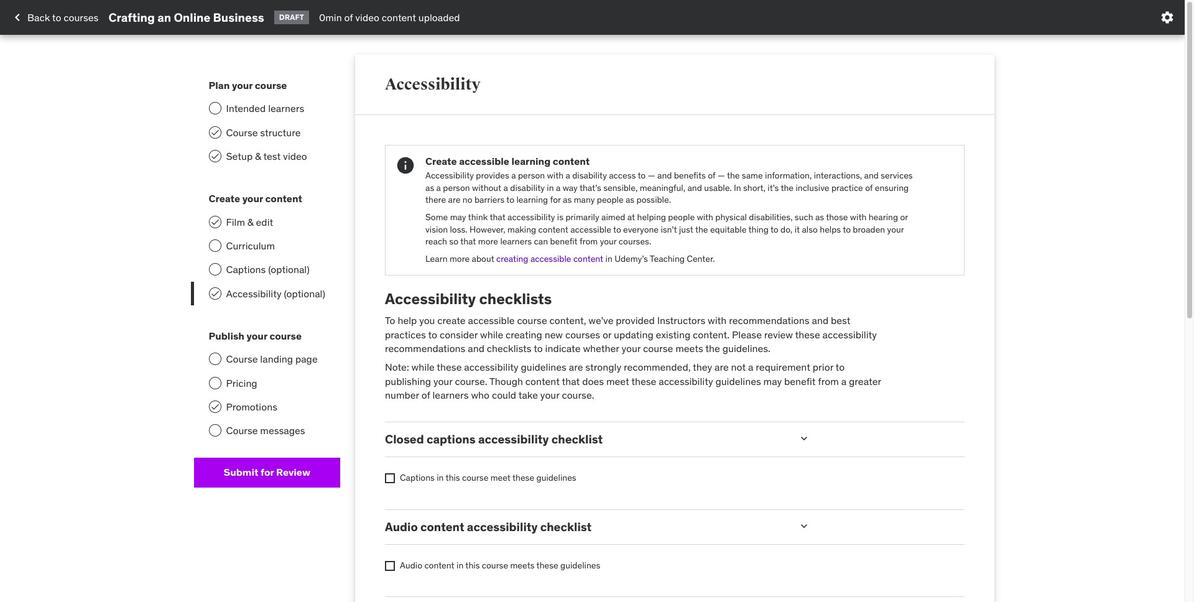 Task type: locate. For each thing, give the bounding box(es) containing it.
incomplete image inside captions (optional) link
[[209, 263, 221, 276]]

0 horizontal spatial people
[[597, 194, 624, 206]]

2 completed image from the top
[[210, 402, 220, 412]]

3 completed element from the top
[[209, 216, 221, 228]]

course up new
[[517, 314, 547, 327]]

more down so
[[450, 253, 470, 264]]

isn't
[[661, 224, 677, 235]]

completed image inside promotions link
[[210, 402, 220, 412]]

3 incomplete image from the top
[[209, 377, 221, 389]]

1 vertical spatial courses
[[566, 328, 600, 341]]

creating left new
[[506, 328, 542, 341]]

medium image
[[10, 10, 25, 25]]

& left edit
[[248, 216, 254, 228]]

0 vertical spatial incomplete image
[[209, 240, 221, 252]]

0 vertical spatial meet
[[607, 375, 630, 387]]

2 vertical spatial course
[[226, 425, 258, 437]]

completed image down plan
[[210, 127, 220, 137]]

create accessible learning content accessibility provides a person with a disability access to — and benefits of — the same information, interactions, and services as a person without a disability in a way that's sensible, meaningful, and usable. in short, it's the inclusive practice of ensuring there are no barriers to learning for as many people as possible. some may think that accessibility is primarily aimed at helping people with physical disabilities, such as those with hearing or vision loss. however, making content accessible to everyone isn't just the equitable thing to do, it also helps to broaden your reach so that more learners can benefit from your courses. learn more about creating accessible content in udemy's teaching center.
[[426, 155, 913, 264]]

guidelines
[[521, 361, 567, 374], [716, 375, 761, 387], [537, 472, 577, 484], [561, 560, 601, 571]]

course up intended learners link
[[255, 79, 287, 91]]

incomplete image left captions (optional)
[[209, 263, 221, 276]]

course up landing
[[270, 330, 302, 342]]

recommendations
[[729, 314, 810, 327], [385, 342, 466, 355]]

meets down audio content accessibility checklist
[[511, 560, 535, 571]]

provides
[[476, 170, 509, 181]]

courses inside accessibility checklists to help you create accessible course content, we've provided instructors with recommendations and best practices to consider while creating new courses or updating existing content. please review these accessibility recommendations and checklists to indicate whether your course meets the guidelines.
[[566, 328, 600, 341]]

accessible
[[459, 155, 510, 167], [571, 224, 612, 235], [531, 253, 572, 264], [468, 314, 515, 327]]

1 vertical spatial creating
[[506, 328, 542, 341]]

learners
[[268, 102, 304, 115], [501, 236, 532, 247], [433, 389, 469, 401]]

back
[[27, 11, 50, 24]]

checklist for closed captions accessibility checklist
[[552, 432, 603, 447]]

0 horizontal spatial more
[[450, 253, 470, 264]]

recommended,
[[624, 361, 691, 374]]

create for create your content
[[209, 192, 240, 205]]

video right test
[[283, 150, 307, 162]]

1 vertical spatial small image
[[798, 520, 811, 533]]

0 vertical spatial &
[[255, 150, 261, 162]]

create up there
[[426, 155, 457, 167]]

1 horizontal spatial may
[[764, 375, 782, 387]]

these inside accessibility checklists to help you create accessible course content, we've provided instructors with recommendations and best practices to consider while creating new courses or updating existing content. please review these accessibility recommendations and checklists to indicate whether your course meets the guidelines.
[[796, 328, 821, 341]]

1 horizontal spatial meet
[[607, 375, 630, 387]]

the right just
[[696, 224, 708, 235]]

1 vertical spatial completed image
[[210, 402, 220, 412]]

1 horizontal spatial are
[[569, 361, 583, 374]]

that up however,
[[490, 212, 506, 223]]

1 vertical spatial incomplete image
[[209, 353, 221, 365]]

3 incomplete image from the top
[[209, 425, 221, 437]]

0 vertical spatial benefit
[[550, 236, 578, 247]]

accessible down "can"
[[531, 253, 572, 264]]

primarily
[[566, 212, 600, 223]]

to inside note: while these accessibility guidelines are strongly recommended, they are not a requirement prior to publishing your course. though content that does meet these accessibility guidelines may benefit from a greater number of learners who could take your course.
[[836, 361, 845, 374]]

pricing link
[[194, 371, 340, 395]]

0 vertical spatial completed image
[[210, 127, 220, 137]]

completed image
[[210, 127, 220, 137], [210, 151, 220, 161], [210, 217, 220, 227]]

submit
[[224, 466, 258, 479]]

completed element
[[209, 126, 221, 138], [209, 150, 221, 162], [209, 216, 221, 228], [209, 287, 221, 300], [209, 401, 221, 413]]

the
[[727, 170, 740, 181], [781, 182, 794, 193], [696, 224, 708, 235], [706, 342, 720, 355]]

1 vertical spatial meet
[[491, 472, 511, 484]]

0 vertical spatial may
[[450, 212, 466, 223]]

0 horizontal spatial video
[[283, 150, 307, 162]]

practice
[[832, 182, 864, 193]]

0 vertical spatial audio
[[385, 519, 418, 534]]

completed element inside film & edit link
[[209, 216, 221, 228]]

incomplete image inside "course landing page" link
[[209, 353, 221, 365]]

1 vertical spatial may
[[764, 375, 782, 387]]

completed image for promotions
[[210, 402, 220, 412]]

incomplete image inside "curriculum" link
[[209, 240, 221, 252]]

0 vertical spatial while
[[480, 328, 504, 341]]

incomplete image left pricing
[[209, 377, 221, 389]]

from inside note: while these accessibility guidelines are strongly recommended, they are not a requirement prior to publishing your course. though content that does meet these accessibility guidelines may benefit from a greater number of learners who could take your course.
[[818, 375, 839, 387]]

everyone
[[624, 224, 659, 235]]

course up pricing
[[226, 353, 258, 365]]

not
[[732, 361, 746, 374]]

person
[[518, 170, 545, 181], [443, 182, 470, 193]]

while
[[480, 328, 504, 341], [412, 361, 435, 374]]

are left no at the top left of page
[[448, 194, 461, 206]]

helping
[[638, 212, 666, 223]]

4 completed element from the top
[[209, 287, 221, 300]]

indicate
[[545, 342, 581, 355]]

completed element down plan
[[209, 126, 221, 138]]

video
[[355, 11, 380, 24], [283, 150, 307, 162]]

1 completed image from the top
[[210, 127, 220, 137]]

captions for captions in this course meet these guidelines
[[400, 472, 435, 484]]

2 completed image from the top
[[210, 151, 220, 161]]

1 vertical spatial completed image
[[210, 151, 220, 161]]

1 completed element from the top
[[209, 126, 221, 138]]

course
[[226, 126, 258, 138], [226, 353, 258, 365], [226, 425, 258, 437]]

0 vertical spatial courses
[[64, 11, 99, 24]]

0 vertical spatial for
[[550, 194, 561, 206]]

course structure
[[226, 126, 301, 138]]

1 vertical spatial incomplete image
[[209, 263, 221, 276]]

though
[[490, 375, 523, 387]]

learners down making
[[501, 236, 532, 247]]

benefits
[[674, 170, 706, 181]]

setup
[[226, 150, 253, 162]]

crafting an online business
[[109, 10, 264, 25]]

accessibility
[[508, 212, 555, 223], [823, 328, 877, 341], [464, 361, 519, 374], [659, 375, 713, 387], [478, 432, 549, 447], [467, 519, 538, 534]]

1 completed image from the top
[[210, 289, 220, 299]]

0 horizontal spatial —
[[648, 170, 656, 181]]

small image
[[798, 433, 811, 445], [798, 520, 811, 533]]

0 horizontal spatial meets
[[511, 560, 535, 571]]

or right hearing
[[901, 212, 908, 223]]

3 course from the top
[[226, 425, 258, 437]]

completed image up publish
[[210, 289, 220, 299]]

0 vertical spatial creating
[[497, 253, 529, 264]]

or
[[901, 212, 908, 223], [603, 328, 612, 341]]

5 completed element from the top
[[209, 401, 221, 413]]

audio for audio content in this course meets these guidelines
[[400, 560, 423, 571]]

we've
[[589, 314, 614, 327]]

may down requirement
[[764, 375, 782, 387]]

recommendations up review
[[729, 314, 810, 327]]

people
[[597, 194, 624, 206], [668, 212, 695, 223]]

incomplete image inside pricing link
[[209, 377, 221, 389]]

1 vertical spatial benefit
[[785, 375, 816, 387]]

1 horizontal spatial meets
[[676, 342, 704, 355]]

1 horizontal spatial &
[[255, 150, 261, 162]]

completed image for course structure
[[210, 127, 220, 137]]

0 horizontal spatial are
[[448, 194, 461, 206]]

people down sensible,
[[597, 194, 624, 206]]

1 vertical spatial checklist
[[541, 519, 592, 534]]

people up just
[[668, 212, 695, 223]]

completed element up publish
[[209, 287, 221, 300]]

submit for review button
[[194, 458, 340, 488]]

these down closed captions accessibility checklist
[[513, 472, 535, 484]]

0 vertical spatial person
[[518, 170, 545, 181]]

guidelines down closed captions accessibility checklist "dropdown button"
[[537, 472, 577, 484]]

completed image inside film & edit link
[[210, 217, 220, 227]]

reach
[[426, 236, 447, 247]]

accessibility down best
[[823, 328, 877, 341]]

for left review
[[261, 466, 274, 479]]

completed element inside course structure link
[[209, 126, 221, 138]]

0 vertical spatial from
[[580, 236, 598, 247]]

captions right xsmall image
[[400, 472, 435, 484]]

meet down closed captions accessibility checklist
[[491, 472, 511, 484]]

more down however,
[[478, 236, 498, 247]]

audio content in this course meets these guidelines
[[400, 560, 601, 571]]

2 vertical spatial completed image
[[210, 217, 220, 227]]

course. down does at the bottom of page
[[562, 389, 595, 401]]

course for course structure
[[226, 126, 258, 138]]

1 horizontal spatial people
[[668, 212, 695, 223]]

can
[[534, 236, 548, 247]]

1 vertical spatial people
[[668, 212, 695, 223]]

0min of video content uploaded
[[319, 11, 460, 24]]

1 vertical spatial more
[[450, 253, 470, 264]]

1 incomplete image from the top
[[209, 102, 221, 115]]

0 horizontal spatial or
[[603, 328, 612, 341]]

1 horizontal spatial or
[[901, 212, 908, 223]]

and down consider
[[468, 342, 485, 355]]

in down captions
[[437, 472, 444, 484]]

or inside the create accessible learning content accessibility provides a person with a disability access to — and benefits of — the same information, interactions, and services as a person without a disability in a way that's sensible, meaningful, and usable. in short, it's the inclusive practice of ensuring there are no barriers to learning for as many people as possible. some may think that accessibility is primarily aimed at helping people with physical disabilities, such as those with hearing or vision loss. however, making content accessible to everyone isn't just the equitable thing to do, it also helps to broaden your reach so that more learners can benefit from your courses. learn more about creating accessible content in udemy's teaching center.
[[901, 212, 908, 223]]

1 horizontal spatial that
[[490, 212, 506, 223]]

draft
[[279, 12, 304, 22]]

accessibility up audio content in this course meets these guidelines
[[467, 519, 538, 534]]

0 horizontal spatial benefit
[[550, 236, 578, 247]]

0 vertical spatial (optional)
[[268, 263, 310, 276]]

0 vertical spatial incomplete image
[[209, 102, 221, 115]]

to right prior
[[836, 361, 845, 374]]

0 vertical spatial learners
[[268, 102, 304, 115]]

benefit inside the create accessible learning content accessibility provides a person with a disability access to — and benefits of — the same information, interactions, and services as a person without a disability in a way that's sensible, meaningful, and usable. in short, it's the inclusive practice of ensuring there are no barriers to learning for as many people as possible. some may think that accessibility is primarily aimed at helping people with physical disabilities, such as those with hearing or vision loss. however, making content accessible to everyone isn't just the equitable thing to do, it also helps to broaden your reach so that more learners can benefit from your courses. learn more about creating accessible content in udemy's teaching center.
[[550, 236, 578, 247]]

1 vertical spatial &
[[248, 216, 254, 228]]

courses down content,
[[566, 328, 600, 341]]

0 vertical spatial course.
[[455, 375, 488, 387]]

1 horizontal spatial benefit
[[785, 375, 816, 387]]

completed image inside course structure link
[[210, 127, 220, 137]]

completed image inside 'setup & test video' link
[[210, 151, 220, 161]]

1 vertical spatial (optional)
[[284, 287, 325, 300]]

these down consider
[[437, 361, 462, 374]]

3 completed image from the top
[[210, 217, 220, 227]]

1 horizontal spatial for
[[550, 194, 561, 206]]

a right provides
[[512, 170, 516, 181]]

create your content
[[209, 192, 302, 205]]

from down prior
[[818, 375, 839, 387]]

creating inside the create accessible learning content accessibility provides a person with a disability access to — and benefits of — the same information, interactions, and services as a person without a disability in a way that's sensible, meaningful, and usable. in short, it's the inclusive practice of ensuring there are no barriers to learning for as many people as possible. some may think that accessibility is primarily aimed at helping people with physical disabilities, such as those with hearing or vision loss. however, making content accessible to everyone isn't just the equitable thing to do, it also helps to broaden your reach so that more learners can benefit from your courses. learn more about creating accessible content in udemy's teaching center.
[[497, 253, 529, 264]]

accessibility up the though
[[464, 361, 519, 374]]

1 vertical spatial captions
[[400, 472, 435, 484]]

intended learners link
[[194, 97, 340, 120]]

1 horizontal spatial create
[[426, 155, 457, 167]]

2 — from the left
[[718, 170, 725, 181]]

accessibility down could
[[478, 432, 549, 447]]

2 completed element from the top
[[209, 150, 221, 162]]

course
[[255, 79, 287, 91], [517, 314, 547, 327], [270, 330, 302, 342], [643, 342, 673, 355], [462, 472, 489, 484], [482, 560, 508, 571]]

2 vertical spatial incomplete image
[[209, 425, 221, 437]]

1 vertical spatial checklists
[[487, 342, 532, 355]]

and up 'ensuring'
[[865, 170, 879, 181]]

content
[[382, 11, 416, 24], [553, 155, 590, 167], [265, 192, 302, 205], [539, 224, 569, 235], [574, 253, 604, 264], [526, 375, 560, 387], [421, 519, 465, 534], [425, 560, 455, 571]]

1 vertical spatial course
[[226, 353, 258, 365]]

that
[[490, 212, 506, 223], [461, 236, 476, 247], [562, 375, 580, 387]]

incomplete image inside intended learners link
[[209, 102, 221, 115]]

curriculum link
[[194, 234, 340, 258]]

disability right "without"
[[510, 182, 545, 193]]

1 horizontal spatial from
[[818, 375, 839, 387]]

or inside accessibility checklists to help you create accessible course content, we've provided instructors with recommendations and best practices to consider while creating new courses or updating existing content. please review these accessibility recommendations and checklists to indicate whether your course meets the guidelines.
[[603, 328, 612, 341]]

learners inside the create accessible learning content accessibility provides a person with a disability access to — and benefits of — the same information, interactions, and services as a person without a disability in a way that's sensible, meaningful, and usable. in short, it's the inclusive practice of ensuring there are no barriers to learning for as many people as possible. some may think that accessibility is primarily aimed at helping people with physical disabilities, such as those with hearing or vision loss. however, making content accessible to everyone isn't just the equitable thing to do, it also helps to broaden your reach so that more learners can benefit from your courses. learn more about creating accessible content in udemy's teaching center.
[[501, 236, 532, 247]]

checklists down about
[[479, 290, 552, 309]]

0 vertical spatial completed image
[[210, 289, 220, 299]]

learners up structure
[[268, 102, 304, 115]]

incomplete image
[[209, 240, 221, 252], [209, 263, 221, 276], [209, 425, 221, 437]]

pricing
[[226, 377, 257, 389]]

incomplete image for curriculum
[[209, 240, 221, 252]]

1 vertical spatial for
[[261, 466, 274, 479]]

completed element left promotions at the bottom left
[[209, 401, 221, 413]]

incomplete image left course messages
[[209, 425, 221, 437]]

2 incomplete image from the top
[[209, 353, 221, 365]]

with
[[547, 170, 564, 181], [697, 212, 714, 223], [851, 212, 867, 223], [708, 314, 727, 327]]

completed element left setup
[[209, 150, 221, 162]]

course for course messages
[[226, 425, 258, 437]]

back to courses
[[27, 11, 99, 24]]

1 vertical spatial audio
[[400, 560, 423, 571]]

0 vertical spatial learning
[[512, 155, 551, 167]]

or up whether at bottom
[[603, 328, 612, 341]]

edit
[[256, 216, 273, 228]]

requirement
[[756, 361, 811, 374]]

completed image left setup
[[210, 151, 220, 161]]

0 vertical spatial meets
[[676, 342, 704, 355]]

0 vertical spatial captions
[[226, 263, 266, 276]]

1 course from the top
[[226, 126, 258, 138]]

to down you
[[428, 328, 437, 341]]

while right consider
[[480, 328, 504, 341]]

the inside accessibility checklists to help you create accessible course content, we've provided instructors with recommendations and best practices to consider while creating new courses or updating existing content. please review these accessibility recommendations and checklists to indicate whether your course meets the guidelines.
[[706, 342, 720, 355]]

1 horizontal spatial more
[[478, 236, 498, 247]]

completed element inside promotions link
[[209, 401, 221, 413]]

may up loss.
[[450, 212, 466, 223]]

0 horizontal spatial learners
[[268, 102, 304, 115]]

&
[[255, 150, 261, 162], [248, 216, 254, 228]]

— up meaningful,
[[648, 170, 656, 181]]

0 vertical spatial checklist
[[552, 432, 603, 447]]

accessibility (optional)
[[226, 287, 325, 300]]

2 small image from the top
[[798, 520, 811, 533]]

provided
[[616, 314, 655, 327]]

captions (optional) link
[[194, 258, 340, 282]]

1 horizontal spatial captions
[[400, 472, 435, 484]]

accessible up provides
[[459, 155, 510, 167]]

recommendations down practices
[[385, 342, 466, 355]]

2 horizontal spatial learners
[[501, 236, 532, 247]]

0 vertical spatial disability
[[573, 170, 607, 181]]

course up setup
[[226, 126, 258, 138]]

2 course from the top
[[226, 353, 258, 365]]

benefit down requirement
[[785, 375, 816, 387]]

0 vertical spatial small image
[[798, 433, 811, 445]]

courses
[[64, 11, 99, 24], [566, 328, 600, 341]]

& for edit
[[248, 216, 254, 228]]

checklist for audio content accessibility checklist
[[541, 519, 592, 534]]

1 small image from the top
[[798, 433, 811, 445]]

page
[[295, 353, 318, 365]]

completed image inside accessibility (optional) link
[[210, 289, 220, 299]]

0 horizontal spatial this
[[446, 472, 460, 484]]

0 vertical spatial that
[[490, 212, 506, 223]]

completed element inside accessibility (optional) link
[[209, 287, 221, 300]]

create for create accessible learning content accessibility provides a person with a disability access to — and benefits of — the same information, interactions, and services as a person without a disability in a way that's sensible, meaningful, and usable. in short, it's the inclusive practice of ensuring there are no barriers to learning for as many people as possible. some may think that accessibility is primarily aimed at helping people with physical disabilities, such as those with hearing or vision loss. however, making content accessible to everyone isn't just the equitable thing to do, it also helps to broaden your reach so that more learners can benefit from your courses. learn more about creating accessible content in udemy's teaching center.
[[426, 155, 457, 167]]

create
[[426, 155, 457, 167], [209, 192, 240, 205]]

incomplete image for course
[[209, 353, 221, 365]]

closed captions accessibility checklist
[[385, 432, 603, 447]]

0 horizontal spatial create
[[209, 192, 240, 205]]

2 horizontal spatial are
[[715, 361, 729, 374]]

1 vertical spatial recommendations
[[385, 342, 466, 355]]

course. up who
[[455, 375, 488, 387]]

audio for audio content accessibility checklist
[[385, 519, 418, 534]]

physical
[[716, 212, 747, 223]]

accessibility for accessibility
[[385, 75, 481, 94]]

2 horizontal spatial that
[[562, 375, 580, 387]]

completed image left "film"
[[210, 217, 220, 227]]

way
[[563, 182, 578, 193]]

this
[[446, 472, 460, 484], [466, 560, 480, 571]]

completed element inside 'setup & test video' link
[[209, 150, 221, 162]]

1 vertical spatial that
[[461, 236, 476, 247]]

while inside note: while these accessibility guidelines are strongly recommended, they are not a requirement prior to publishing your course. though content that does meet these accessibility guidelines may benefit from a greater number of learners who could take your course.
[[412, 361, 435, 374]]

captions in this course meet these guidelines
[[400, 472, 577, 484]]

to
[[52, 11, 61, 24], [638, 170, 646, 181], [507, 194, 515, 206], [614, 224, 621, 235], [771, 224, 779, 235], [843, 224, 851, 235], [428, 328, 437, 341], [534, 342, 543, 355], [836, 361, 845, 374]]

aimed
[[602, 212, 626, 223]]

0 vertical spatial course
[[226, 126, 258, 138]]

incomplete image for captions (optional)
[[209, 263, 221, 276]]

from
[[580, 236, 598, 247], [818, 375, 839, 387]]

the down content.
[[706, 342, 720, 355]]

1 incomplete image from the top
[[209, 240, 221, 252]]

completed image
[[210, 289, 220, 299], [210, 402, 220, 412]]

create inside the create accessible learning content accessibility provides a person with a disability access to — and benefits of — the same information, interactions, and services as a person without a disability in a way that's sensible, meaningful, and usable. in short, it's the inclusive practice of ensuring there are no barriers to learning for as many people as possible. some may think that accessibility is primarily aimed at helping people with physical disabilities, such as those with hearing or vision loss. however, making content accessible to everyone isn't just the equitable thing to do, it also helps to broaden your reach so that more learners can benefit from your courses. learn more about creating accessible content in udemy's teaching center.
[[426, 155, 457, 167]]

audio content accessibility checklist button
[[385, 519, 788, 534]]

accessibility inside accessibility checklists to help you create accessible course content, we've provided instructors with recommendations and best practices to consider while creating new courses or updating existing content. please review these accessibility recommendations and checklists to indicate whether your course meets the guidelines.
[[385, 290, 476, 309]]

1 — from the left
[[648, 170, 656, 181]]

a down provides
[[504, 182, 508, 193]]

xsmall image
[[385, 474, 395, 484]]

1 vertical spatial from
[[818, 375, 839, 387]]

completed element for setup
[[209, 150, 221, 162]]

0 horizontal spatial while
[[412, 361, 435, 374]]

1 horizontal spatial course.
[[562, 389, 595, 401]]

0 vertical spatial create
[[426, 155, 457, 167]]

course up recommended, on the right
[[643, 342, 673, 355]]

2 vertical spatial incomplete image
[[209, 377, 221, 389]]

courses right back
[[64, 11, 99, 24]]

person right provides
[[518, 170, 545, 181]]

uploaded
[[419, 11, 460, 24]]

incomplete image
[[209, 102, 221, 115], [209, 353, 221, 365], [209, 377, 221, 389]]

film
[[226, 216, 245, 228]]

guidelines down 'not'
[[716, 375, 761, 387]]

(optional) up the accessibility (optional)
[[268, 263, 310, 276]]

2 incomplete image from the top
[[209, 263, 221, 276]]

1 vertical spatial or
[[603, 328, 612, 341]]

for up is
[[550, 194, 561, 206]]

incomplete image inside course messages link
[[209, 425, 221, 437]]

checklists up the though
[[487, 342, 532, 355]]

access
[[609, 170, 636, 181]]

however,
[[470, 224, 506, 235]]

business
[[213, 10, 264, 25]]

accessible up consider
[[468, 314, 515, 327]]

and
[[658, 170, 672, 181], [865, 170, 879, 181], [688, 182, 702, 193], [812, 314, 829, 327], [468, 342, 485, 355]]

2 vertical spatial learners
[[433, 389, 469, 401]]

meet
[[607, 375, 630, 387], [491, 472, 511, 484]]

course.
[[455, 375, 488, 387], [562, 389, 595, 401]]

incomplete image down publish
[[209, 353, 221, 365]]

with up content.
[[708, 314, 727, 327]]

that left does at the bottom of page
[[562, 375, 580, 387]]



Task type: vqa. For each thing, say whether or not it's contained in the screenshot.
features
no



Task type: describe. For each thing, give the bounding box(es) containing it.
completed image for accessibility (optional)
[[210, 289, 220, 299]]

as up there
[[426, 182, 434, 193]]

of up the usable.
[[708, 170, 716, 181]]

xsmall image
[[385, 561, 395, 571]]

landing
[[260, 353, 293, 365]]

that inside note: while these accessibility guidelines are strongly recommended, they are not a requirement prior to publishing your course. though content that does meet these accessibility guidelines may benefit from a greater number of learners who could take your course.
[[562, 375, 580, 387]]

meaningful,
[[640, 182, 686, 193]]

1 vertical spatial disability
[[510, 182, 545, 193]]

accessible down primarily
[[571, 224, 612, 235]]

as down sensible,
[[626, 194, 635, 206]]

guidelines down indicate
[[521, 361, 567, 374]]

incomplete image for course messages
[[209, 425, 221, 437]]

a up way
[[566, 170, 571, 181]]

usable.
[[705, 182, 732, 193]]

a right 'not'
[[749, 361, 754, 374]]

course down audio content accessibility checklist
[[482, 560, 508, 571]]

messages
[[260, 425, 305, 437]]

you
[[419, 314, 435, 327]]

barriers
[[475, 194, 505, 206]]

course landing page link
[[194, 347, 340, 371]]

incomplete image for intended
[[209, 102, 221, 115]]

helps
[[820, 224, 841, 235]]

accessibility down they
[[659, 375, 713, 387]]

accessibility for accessibility (optional)
[[226, 287, 282, 300]]

prior
[[813, 361, 834, 374]]

disabilities,
[[749, 212, 793, 223]]

accessibility inside accessibility checklists to help you create accessible course content, we've provided instructors with recommendations and best practices to consider while creating new courses or updating existing content. please review these accessibility recommendations and checklists to indicate whether your course meets the guidelines.
[[823, 328, 877, 341]]

the up in
[[727, 170, 740, 181]]

teaching
[[650, 253, 685, 264]]

thing
[[749, 224, 769, 235]]

1 vertical spatial person
[[443, 182, 470, 193]]

while inside accessibility checklists to help you create accessible course content, we've provided instructors with recommendations and best practices to consider while creating new courses or updating existing content. please review these accessibility recommendations and checklists to indicate whether your course meets the guidelines.
[[480, 328, 504, 341]]

just
[[679, 224, 694, 235]]

with up way
[[547, 170, 564, 181]]

to right barriers
[[507, 194, 515, 206]]

plan
[[209, 79, 230, 91]]

your right plan
[[232, 79, 253, 91]]

back to courses link
[[10, 7, 99, 28]]

short,
[[744, 182, 766, 193]]

without
[[472, 182, 502, 193]]

1 vertical spatial course.
[[562, 389, 595, 401]]

of right the practice
[[866, 182, 873, 193]]

those
[[826, 212, 848, 223]]

plan your course
[[209, 79, 287, 91]]

with left physical
[[697, 212, 714, 223]]

inclusive
[[796, 182, 830, 193]]

small image for closed captions accessibility checklist
[[798, 433, 811, 445]]

in left way
[[547, 182, 554, 193]]

existing
[[656, 328, 691, 341]]

whether
[[583, 342, 620, 355]]

it
[[795, 224, 800, 235]]

completed element for accessibility
[[209, 287, 221, 300]]

(optional) for accessibility (optional)
[[284, 287, 325, 300]]

captions
[[427, 432, 476, 447]]

in
[[734, 182, 741, 193]]

0min
[[319, 11, 342, 24]]

small image for audio content accessibility checklist
[[798, 520, 811, 533]]

0 vertical spatial recommendations
[[729, 314, 810, 327]]

structure
[[260, 126, 301, 138]]

to down aimed
[[614, 224, 621, 235]]

hearing
[[869, 212, 899, 223]]

does
[[583, 375, 604, 387]]

publish your course
[[209, 330, 302, 342]]

0 vertical spatial people
[[597, 194, 624, 206]]

accessibility inside the create accessible learning content accessibility provides a person with a disability access to — and benefits of — the same information, interactions, and services as a person without a disability in a way that's sensible, meaningful, and usable. in short, it's the inclusive practice of ensuring there are no barriers to learning for as many people as possible. some may think that accessibility is primarily aimed at helping people with physical disabilities, such as those with hearing or vision loss. however, making content accessible to everyone isn't just the equitable thing to do, it also helps to broaden your reach so that more learners can benefit from your courses. learn more about creating accessible content in udemy's teaching center.
[[426, 170, 474, 181]]

0 horizontal spatial meet
[[491, 472, 511, 484]]

to
[[385, 314, 395, 327]]

audio content accessibility checklist
[[385, 519, 592, 534]]

0 vertical spatial more
[[478, 236, 498, 247]]

0 vertical spatial video
[[355, 11, 380, 24]]

your down hearing
[[888, 224, 904, 235]]

accessibility (optional) link
[[194, 282, 340, 306]]

of inside note: while these accessibility guidelines are strongly recommended, they are not a requirement prior to publishing your course. though content that does meet these accessibility guidelines may benefit from a greater number of learners who could take your course.
[[422, 389, 430, 401]]

are inside the create accessible learning content accessibility provides a person with a disability access to — and benefits of — the same information, interactions, and services as a person without a disability in a way that's sensible, meaningful, and usable. in short, it's the inclusive practice of ensuring there are no barriers to learning for as many people as possible. some may think that accessibility is primarily aimed at helping people with physical disabilities, such as those with hearing or vision loss. however, making content accessible to everyone isn't just the equitable thing to do, it also helps to broaden your reach so that more learners can benefit from your courses. learn more about creating accessible content in udemy's teaching center.
[[448, 194, 461, 206]]

number
[[385, 389, 419, 401]]

udemy's
[[615, 253, 648, 264]]

from inside the create accessible learning content accessibility provides a person with a disability access to — and benefits of — the same information, interactions, and services as a person without a disability in a way that's sensible, meaningful, and usable. in short, it's the inclusive practice of ensuring there are no barriers to learning for as many people as possible. some may think that accessibility is primarily aimed at helping people with physical disabilities, such as those with hearing or vision loss. however, making content accessible to everyone isn't just the equitable thing to do, it also helps to broaden your reach so that more learners can benefit from your courses. learn more about creating accessible content in udemy's teaching center.
[[580, 236, 598, 247]]

and left best
[[812, 314, 829, 327]]

these down "audio content accessibility checklist" dropdown button
[[537, 560, 559, 571]]

your right 'take'
[[541, 389, 560, 401]]

to right back
[[52, 11, 61, 24]]

1 vertical spatial learning
[[517, 194, 548, 206]]

completed element for course
[[209, 126, 221, 138]]

accessible inside accessibility checklists to help you create accessible course content, we've provided instructors with recommendations and best practices to consider while creating new courses or updating existing content. please review these accessibility recommendations and checklists to indicate whether your course meets the guidelines.
[[468, 314, 515, 327]]

also
[[802, 224, 818, 235]]

0 vertical spatial this
[[446, 472, 460, 484]]

these down recommended, on the right
[[632, 375, 657, 387]]

1 vertical spatial video
[[283, 150, 307, 162]]

of right 0min at the left
[[344, 11, 353, 24]]

accessibility for accessibility checklists to help you create accessible course content, we've provided instructors with recommendations and best practices to consider while creating new courses or updating existing content. please review these accessibility recommendations and checklists to indicate whether your course meets the guidelines.
[[385, 290, 476, 309]]

setup & test video link
[[194, 144, 340, 168]]

take
[[519, 389, 538, 401]]

captions for captions (optional)
[[226, 263, 266, 276]]

0 vertical spatial checklists
[[479, 290, 552, 309]]

broaden
[[853, 224, 886, 235]]

guidelines.
[[723, 342, 771, 355]]

center.
[[687, 253, 715, 264]]

they
[[693, 361, 713, 374]]

a left way
[[556, 182, 561, 193]]

captions (optional)
[[226, 263, 310, 276]]

create
[[438, 314, 466, 327]]

0 horizontal spatial recommendations
[[385, 342, 466, 355]]

your inside accessibility checklists to help you create accessible course content, we've provided instructors with recommendations and best practices to consider while creating new courses or updating existing content. please review these accessibility recommendations and checklists to indicate whether your course meets the guidelines.
[[622, 342, 641, 355]]

film & edit
[[226, 216, 273, 228]]

content,
[[550, 314, 586, 327]]

note: while these accessibility guidelines are strongly recommended, they are not a requirement prior to publishing your course. though content that does meet these accessibility guidelines may benefit from a greater number of learners who could take your course.
[[385, 361, 882, 401]]

updating
[[614, 328, 654, 341]]

and up meaningful,
[[658, 170, 672, 181]]

content inside note: while these accessibility guidelines are strongly recommended, they are not a requirement prior to publishing your course. though content that does meet these accessibility guidelines may benefit from a greater number of learners who could take your course.
[[526, 375, 560, 387]]

accessibility checklists to help you create accessible course content, we've provided instructors with recommendations and best practices to consider while creating new courses or updating existing content. please review these accessibility recommendations and checklists to indicate whether your course meets the guidelines.
[[385, 290, 877, 355]]

film & edit link
[[194, 210, 340, 234]]

courses.
[[619, 236, 652, 247]]

test
[[263, 150, 281, 162]]

to left 'do,'
[[771, 224, 779, 235]]

a left greater
[[842, 375, 847, 387]]

no
[[463, 194, 473, 206]]

for inside the create accessible learning content accessibility provides a person with a disability access to — and benefits of — the same information, interactions, and services as a person without a disability in a way that's sensible, meaningful, and usable. in short, it's the inclusive practice of ensuring there are no barriers to learning for as many people as possible. some may think that accessibility is primarily aimed at helping people with physical disabilities, such as those with hearing or vision loss. however, making content accessible to everyone isn't just the equitable thing to do, it also helps to broaden your reach so that more learners can benefit from your courses. learn more about creating accessible content in udemy's teaching center.
[[550, 194, 561, 206]]

completed image for setup & test video
[[210, 151, 220, 161]]

completed element for film
[[209, 216, 221, 228]]

equitable
[[711, 224, 747, 235]]

submit for review
[[224, 466, 311, 479]]

creating inside accessibility checklists to help you create accessible course content, we've provided instructors with recommendations and best practices to consider while creating new courses or updating existing content. please review these accessibility recommendations and checklists to indicate whether your course meets the guidelines.
[[506, 328, 542, 341]]

in left udemy's
[[606, 253, 613, 264]]

interactions,
[[814, 170, 863, 181]]

course down closed captions accessibility checklist
[[462, 472, 489, 484]]

as down way
[[563, 194, 572, 206]]

information,
[[765, 170, 812, 181]]

your down aimed
[[600, 236, 617, 247]]

same
[[742, 170, 763, 181]]

0 horizontal spatial course.
[[455, 375, 488, 387]]

and down benefits
[[688, 182, 702, 193]]

the down information,
[[781, 182, 794, 193]]

0 horizontal spatial courses
[[64, 11, 99, 24]]

closed captions accessibility checklist button
[[385, 432, 788, 447]]

course landing page
[[226, 353, 318, 365]]

a up there
[[437, 182, 441, 193]]

1 horizontal spatial this
[[466, 560, 480, 571]]

your right "publishing"
[[434, 375, 453, 387]]

in down audio content accessibility checklist
[[457, 560, 464, 571]]

your up "course landing page" link
[[247, 330, 267, 342]]

publish
[[209, 330, 245, 342]]

0 horizontal spatial that
[[461, 236, 476, 247]]

course structure link
[[194, 120, 340, 144]]

course messages link
[[194, 419, 340, 443]]

best
[[831, 314, 851, 327]]

may inside the create accessible learning content accessibility provides a person with a disability access to — and benefits of — the same information, interactions, and services as a person without a disability in a way that's sensible, meaningful, and usable. in short, it's the inclusive practice of ensuring there are no barriers to learning for as many people as possible. some may think that accessibility is primarily aimed at helping people with physical disabilities, such as those with hearing or vision loss. however, making content accessible to everyone isn't just the equitable thing to do, it also helps to broaden your reach so that more learners can benefit from your courses. learn more about creating accessible content in udemy's teaching center.
[[450, 212, 466, 223]]

course settings image
[[1160, 10, 1175, 25]]

ensuring
[[875, 182, 909, 193]]

crafting
[[109, 10, 155, 25]]

learners inside note: while these accessibility guidelines are strongly recommended, they are not a requirement prior to publishing your course. though content that does meet these accessibility guidelines may benefit from a greater number of learners who could take your course.
[[433, 389, 469, 401]]

to left indicate
[[534, 342, 543, 355]]

may inside note: while these accessibility guidelines are strongly recommended, they are not a requirement prior to publishing your course. though content that does meet these accessibility guidelines may benefit from a greater number of learners who could take your course.
[[764, 375, 782, 387]]

as up also
[[816, 212, 825, 223]]

setup & test video
[[226, 150, 307, 162]]

at
[[628, 212, 635, 223]]

that's
[[580, 182, 602, 193]]

please
[[732, 328, 762, 341]]

online
[[174, 10, 211, 25]]

sensible,
[[604, 182, 638, 193]]

for inside 'button'
[[261, 466, 274, 479]]

your up film & edit
[[242, 192, 263, 205]]

to right the access
[[638, 170, 646, 181]]

meet inside note: while these accessibility guidelines are strongly recommended, they are not a requirement prior to publishing your course. though content that does meet these accessibility guidelines may benefit from a greater number of learners who could take your course.
[[607, 375, 630, 387]]

guidelines down "audio content accessibility checklist" dropdown button
[[561, 560, 601, 571]]

benefit inside note: while these accessibility guidelines are strongly recommended, they are not a requirement prior to publishing your course. though content that does meet these accessibility guidelines may benefit from a greater number of learners who could take your course.
[[785, 375, 816, 387]]

an
[[158, 10, 171, 25]]

vision
[[426, 224, 448, 235]]

consider
[[440, 328, 478, 341]]

course messages
[[226, 425, 305, 437]]

meets inside accessibility checklists to help you create accessible course content, we've provided instructors with recommendations and best practices to consider while creating new courses or updating existing content. please review these accessibility recommendations and checklists to indicate whether your course meets the guidelines.
[[676, 342, 704, 355]]

making
[[508, 224, 537, 235]]

& for test
[[255, 150, 261, 162]]

completed image for film & edit
[[210, 217, 220, 227]]

intended
[[226, 102, 266, 115]]

with inside accessibility checklists to help you create accessible course content, we've provided instructors with recommendations and best practices to consider while creating new courses or updating existing content. please review these accessibility recommendations and checklists to indicate whether your course meets the guidelines.
[[708, 314, 727, 327]]

to down "those"
[[843, 224, 851, 235]]

with up broaden on the top
[[851, 212, 867, 223]]

note:
[[385, 361, 409, 374]]

(optional) for captions (optional)
[[268, 263, 310, 276]]

loss.
[[450, 224, 468, 235]]

content.
[[693, 328, 730, 341]]

help
[[398, 314, 417, 327]]

publishing
[[385, 375, 431, 387]]

course for course landing page
[[226, 353, 258, 365]]

accessibility inside the create accessible learning content accessibility provides a person with a disability access to — and benefits of — the same information, interactions, and services as a person without a disability in a way that's sensible, meaningful, and usable. in short, it's the inclusive practice of ensuring there are no barriers to learning for as many people as possible. some may think that accessibility is primarily aimed at helping people with physical disabilities, such as those with hearing or vision loss. however, making content accessible to everyone isn't just the equitable thing to do, it also helps to broaden your reach so that more learners can benefit from your courses. learn more about creating accessible content in udemy's teaching center.
[[508, 212, 555, 223]]



